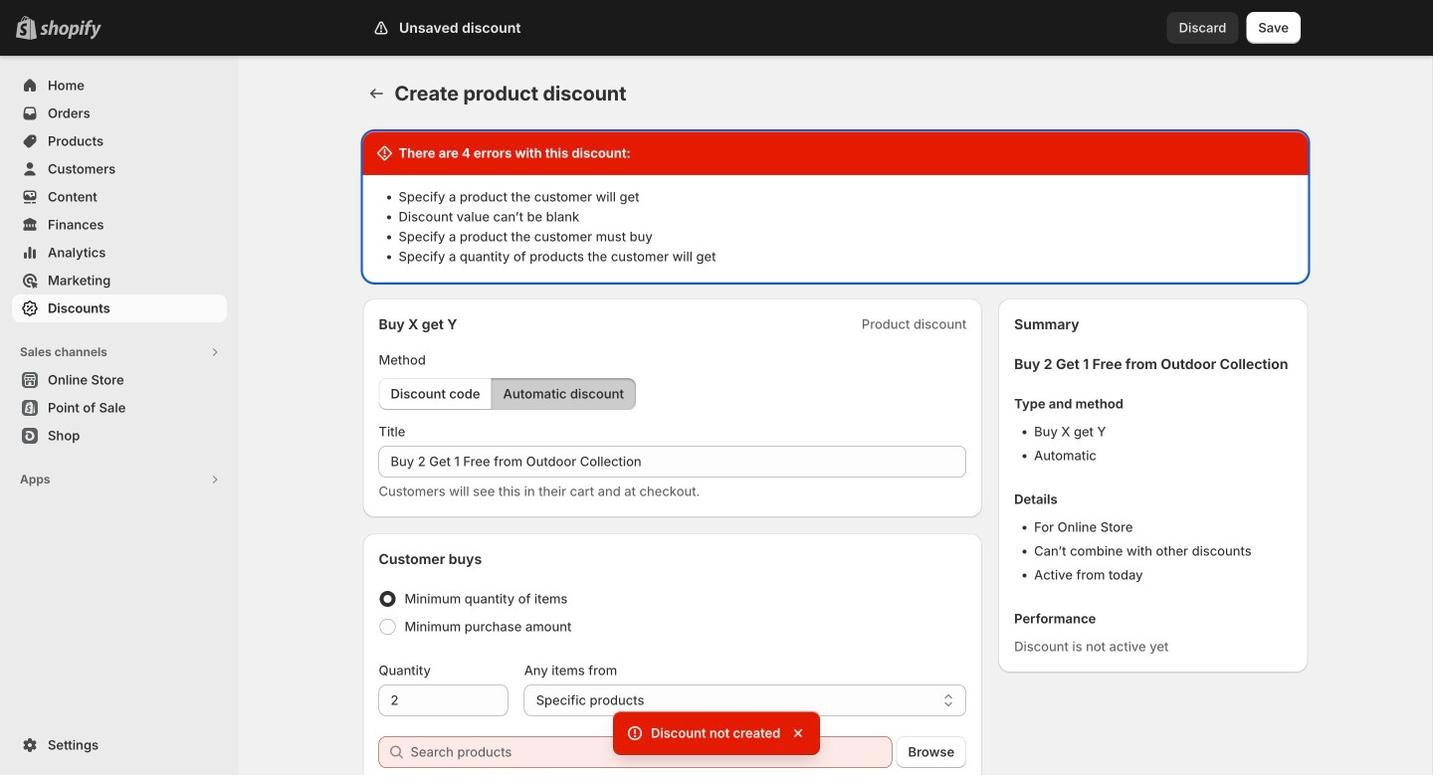 Task type: vqa. For each thing, say whether or not it's contained in the screenshot.
text box
yes



Task type: describe. For each thing, give the bounding box(es) containing it.
Search products text field
[[411, 736, 892, 768]]



Task type: locate. For each thing, give the bounding box(es) containing it.
None text field
[[379, 446, 967, 478]]

shopify image
[[40, 20, 102, 40]]

None text field
[[379, 685, 508, 717]]



